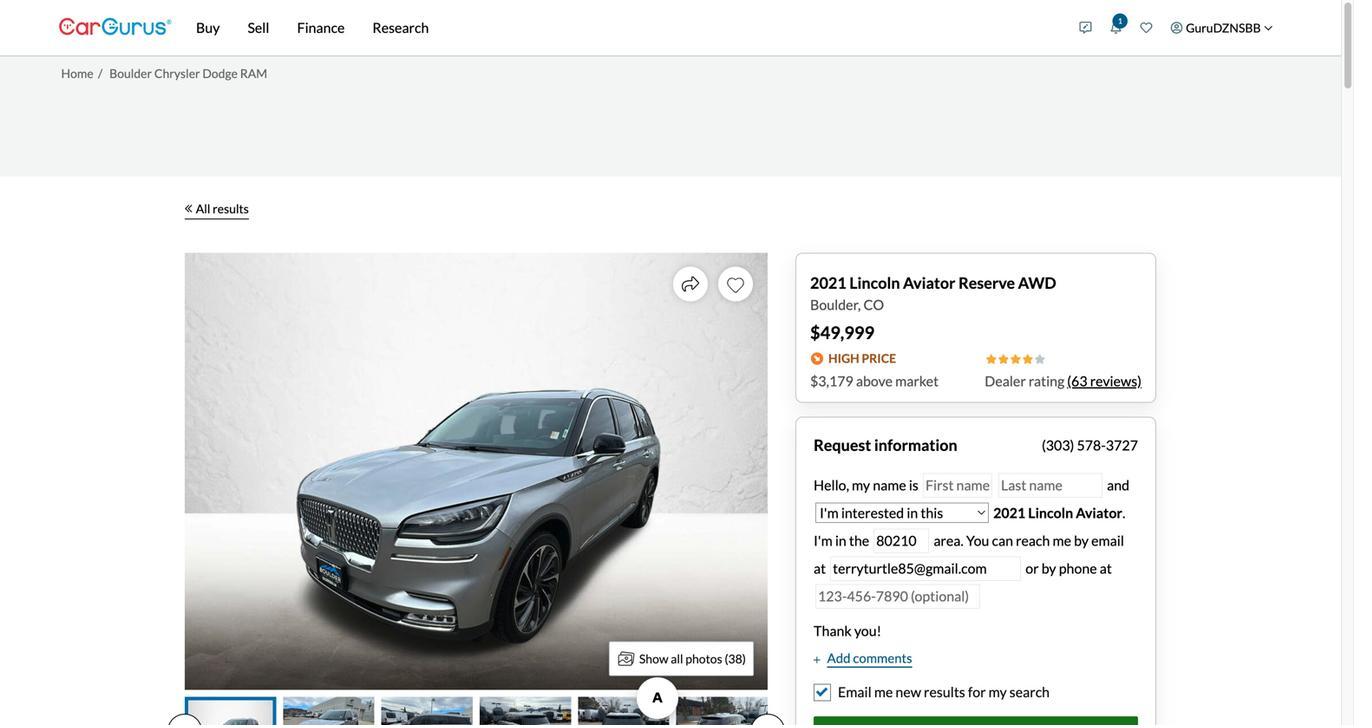 Task type: describe. For each thing, give the bounding box(es) containing it.
dodge
[[203, 66, 238, 81]]

(38)
[[725, 652, 746, 667]]

research button
[[359, 0, 443, 56]]

0 vertical spatial results
[[213, 201, 249, 216]]

user icon image
[[1171, 22, 1184, 34]]

menu bar containing buy
[[172, 0, 1071, 56]]

0 horizontal spatial by
[[1042, 560, 1057, 577]]

home link
[[61, 66, 93, 81]]

$3,179
[[811, 373, 854, 390]]

thank you!
[[814, 623, 882, 640]]

email
[[839, 684, 872, 701]]

all results link
[[185, 191, 249, 229]]

area.
[[934, 533, 964, 549]]

2021 lincoln aviator
[[994, 505, 1123, 522]]

0 vertical spatial my
[[852, 477, 871, 494]]

Email address email field
[[831, 557, 1022, 581]]

you
[[967, 533, 990, 549]]

in
[[836, 533, 847, 549]]

(303) 578-3727
[[1042, 437, 1139, 454]]

phone
[[1060, 560, 1098, 577]]

me inside area. you can reach me by email at
[[1053, 533, 1072, 549]]

reserve
[[959, 273, 1016, 293]]

Zip code field
[[874, 529, 930, 554]]

new
[[896, 684, 922, 701]]

aviator for 2021 lincoln aviator
[[1077, 505, 1123, 522]]

1
[[1119, 16, 1123, 25]]

reviews)
[[1091, 373, 1142, 390]]

chevron double left image
[[185, 204, 192, 213]]

2021 for 2021 lincoln aviator reserve awd boulder, co
[[811, 273, 847, 293]]

boulder,
[[811, 296, 861, 313]]

. i'm in the
[[814, 505, 1126, 549]]

0 horizontal spatial me
[[875, 684, 893, 701]]

view vehicle photo 3 image
[[382, 697, 473, 726]]

high price
[[829, 351, 897, 366]]

1 vertical spatial results
[[924, 684, 966, 701]]

view vehicle photo 1 image
[[185, 697, 276, 726]]

(63
[[1068, 373, 1088, 390]]

email me new results for my search
[[839, 684, 1050, 701]]

lincoln for 2021 lincoln aviator reserve awd boulder, co
[[850, 273, 901, 293]]

add
[[828, 651, 851, 666]]

add comments
[[828, 651, 913, 666]]

photos
[[686, 652, 723, 667]]

i'm
[[814, 533, 833, 549]]

or by phone at
[[1026, 560, 1113, 577]]

2 at from the left
[[1100, 560, 1113, 577]]

show
[[640, 652, 669, 667]]

chrysler
[[154, 66, 200, 81]]

view vehicle photo 5 image
[[578, 697, 670, 726]]

show all photos (38)
[[640, 652, 746, 667]]

show all photos (38) link
[[609, 642, 754, 677]]

$49,999
[[811, 322, 875, 343]]

market
[[896, 373, 939, 390]]

Last name field
[[999, 474, 1103, 498]]

rating
[[1029, 373, 1065, 390]]

high
[[829, 351, 860, 366]]

sell
[[248, 19, 270, 36]]

view vehicle photo 4 image
[[480, 697, 571, 726]]

$3,179 above market
[[811, 373, 939, 390]]

all
[[671, 652, 684, 667]]

home / boulder chrysler dodge ram
[[61, 66, 267, 81]]

sell button
[[234, 0, 283, 56]]

all results
[[196, 201, 249, 216]]

for
[[969, 684, 987, 701]]



Task type: locate. For each thing, give the bounding box(es) containing it.
add a car review image
[[1080, 22, 1092, 34]]

lincoln for 2021 lincoln aviator
[[1029, 505, 1074, 522]]

you!
[[855, 623, 882, 640]]

0 vertical spatial me
[[1053, 533, 1072, 549]]

2021 lincoln aviator reserve awd boulder, co
[[811, 273, 1057, 313]]

results left for
[[924, 684, 966, 701]]

above
[[857, 373, 893, 390]]

lincoln
[[850, 273, 901, 293], [1029, 505, 1074, 522]]

cargurus logo homepage link link
[[59, 3, 172, 53]]

all
[[196, 201, 210, 216]]

2021 inside 2021 lincoln aviator reserve awd boulder, co
[[811, 273, 847, 293]]

lincoln down last name field
[[1029, 505, 1074, 522]]

plus image
[[814, 656, 821, 665]]

comments
[[854, 651, 913, 666]]

request
[[814, 436, 872, 455]]

0 horizontal spatial my
[[852, 477, 871, 494]]

1 vertical spatial lincoln
[[1029, 505, 1074, 522]]

name
[[873, 477, 907, 494]]

/
[[98, 66, 103, 81]]

gurudznsbb menu item
[[1162, 3, 1283, 52]]

.
[[1123, 505, 1126, 522]]

2021 up can on the right of page
[[994, 505, 1026, 522]]

results
[[213, 201, 249, 216], [924, 684, 966, 701]]

at inside area. you can reach me by email at
[[814, 560, 826, 577]]

1 horizontal spatial lincoln
[[1029, 505, 1074, 522]]

home
[[61, 66, 93, 81]]

reach
[[1017, 533, 1051, 549]]

view vehicle photo 6 image
[[677, 697, 768, 726]]

First name field
[[924, 474, 993, 498]]

2021 up boulder,
[[811, 273, 847, 293]]

request information
[[814, 436, 958, 455]]

(63 reviews) button
[[1068, 371, 1142, 392]]

0 vertical spatial lincoln
[[850, 273, 901, 293]]

search
[[1010, 684, 1050, 701]]

0 horizontal spatial at
[[814, 560, 826, 577]]

price
[[862, 351, 897, 366]]

1 at from the left
[[814, 560, 826, 577]]

my left name
[[852, 477, 871, 494]]

2021
[[811, 273, 847, 293], [994, 505, 1026, 522]]

the
[[850, 533, 870, 549]]

1 button
[[1102, 7, 1132, 49]]

0 vertical spatial aviator
[[904, 273, 956, 293]]

1 horizontal spatial my
[[989, 684, 1008, 701]]

add comments button
[[814, 649, 913, 668]]

1 horizontal spatial results
[[924, 684, 966, 701]]

aviator up the email at the right bottom of page
[[1077, 505, 1123, 522]]

saved cars image
[[1141, 22, 1153, 34]]

at
[[814, 560, 826, 577], [1100, 560, 1113, 577]]

tab list
[[185, 697, 768, 726]]

co
[[864, 296, 885, 313]]

by
[[1075, 533, 1089, 549], [1042, 560, 1057, 577]]

1 horizontal spatial aviator
[[1077, 505, 1123, 522]]

menu bar
[[172, 0, 1071, 56]]

share image
[[682, 276, 700, 293]]

0 vertical spatial 2021
[[811, 273, 847, 293]]

1 vertical spatial me
[[875, 684, 893, 701]]

dealer
[[985, 373, 1027, 390]]

me
[[1053, 533, 1072, 549], [875, 684, 893, 701]]

me left the new
[[875, 684, 893, 701]]

information
[[875, 436, 958, 455]]

view vehicle photo 2 image
[[283, 697, 375, 726]]

area. you can reach me by email at
[[814, 533, 1125, 577]]

gurudznsbb menu
[[1071, 3, 1283, 52]]

1 horizontal spatial by
[[1075, 533, 1089, 549]]

me down 2021 lincoln aviator
[[1053, 533, 1072, 549]]

email
[[1092, 533, 1125, 549]]

3727
[[1107, 437, 1139, 454]]

aviator inside 2021 lincoln aviator reserve awd boulder, co
[[904, 273, 956, 293]]

1 horizontal spatial me
[[1053, 533, 1072, 549]]

by right 'or'
[[1042, 560, 1057, 577]]

vehicle full photo image
[[185, 253, 768, 691]]

aviator left 'reserve'
[[904, 273, 956, 293]]

2021 for 2021 lincoln aviator
[[994, 505, 1026, 522]]

aviator for 2021 lincoln aviator reserve awd boulder, co
[[904, 273, 956, 293]]

can
[[993, 533, 1014, 549]]

boulder
[[109, 66, 152, 81]]

gurudznsbb
[[1187, 20, 1262, 35]]

by inside area. you can reach me by email at
[[1075, 533, 1089, 549]]

buy
[[196, 19, 220, 36]]

aviator
[[904, 273, 956, 293], [1077, 505, 1123, 522]]

and
[[1105, 477, 1130, 494]]

0 horizontal spatial 2021
[[811, 273, 847, 293]]

thank
[[814, 623, 852, 640]]

at down i'm
[[814, 560, 826, 577]]

(303)
[[1042, 437, 1075, 454]]

cargurus logo homepage link image
[[59, 3, 172, 53]]

gurudznsbb button
[[1162, 3, 1283, 52]]

0 horizontal spatial results
[[213, 201, 249, 216]]

at right "phone"
[[1100, 560, 1113, 577]]

ram
[[240, 66, 267, 81]]

1 horizontal spatial 2021
[[994, 505, 1026, 522]]

1 vertical spatial by
[[1042, 560, 1057, 577]]

hello, my name is
[[814, 477, 922, 494]]

hello,
[[814, 477, 850, 494]]

0 horizontal spatial lincoln
[[850, 273, 901, 293]]

dealer rating (63 reviews)
[[985, 373, 1142, 390]]

1 vertical spatial aviator
[[1077, 505, 1123, 522]]

buy button
[[182, 0, 234, 56]]

578-
[[1078, 437, 1107, 454]]

0 horizontal spatial aviator
[[904, 273, 956, 293]]

is
[[910, 477, 919, 494]]

Phone (optional) telephone field
[[816, 585, 981, 609]]

my right for
[[989, 684, 1008, 701]]

my
[[852, 477, 871, 494], [989, 684, 1008, 701]]

finance button
[[283, 0, 359, 56]]

by left the email at the right bottom of page
[[1075, 533, 1089, 549]]

research
[[373, 19, 429, 36]]

finance
[[297, 19, 345, 36]]

results right all
[[213, 201, 249, 216]]

1 vertical spatial my
[[989, 684, 1008, 701]]

1 vertical spatial 2021
[[994, 505, 1026, 522]]

1 horizontal spatial at
[[1100, 560, 1113, 577]]

lincoln inside 2021 lincoln aviator reserve awd boulder, co
[[850, 273, 901, 293]]

or
[[1026, 560, 1040, 577]]

chevron down image
[[1265, 23, 1274, 32]]

0 vertical spatial by
[[1075, 533, 1089, 549]]

lincoln up co at top right
[[850, 273, 901, 293]]

awd
[[1019, 273, 1057, 293]]



Task type: vqa. For each thing, say whether or not it's contained in the screenshot.
1st Helpful button from the bottom of the G dialog
no



